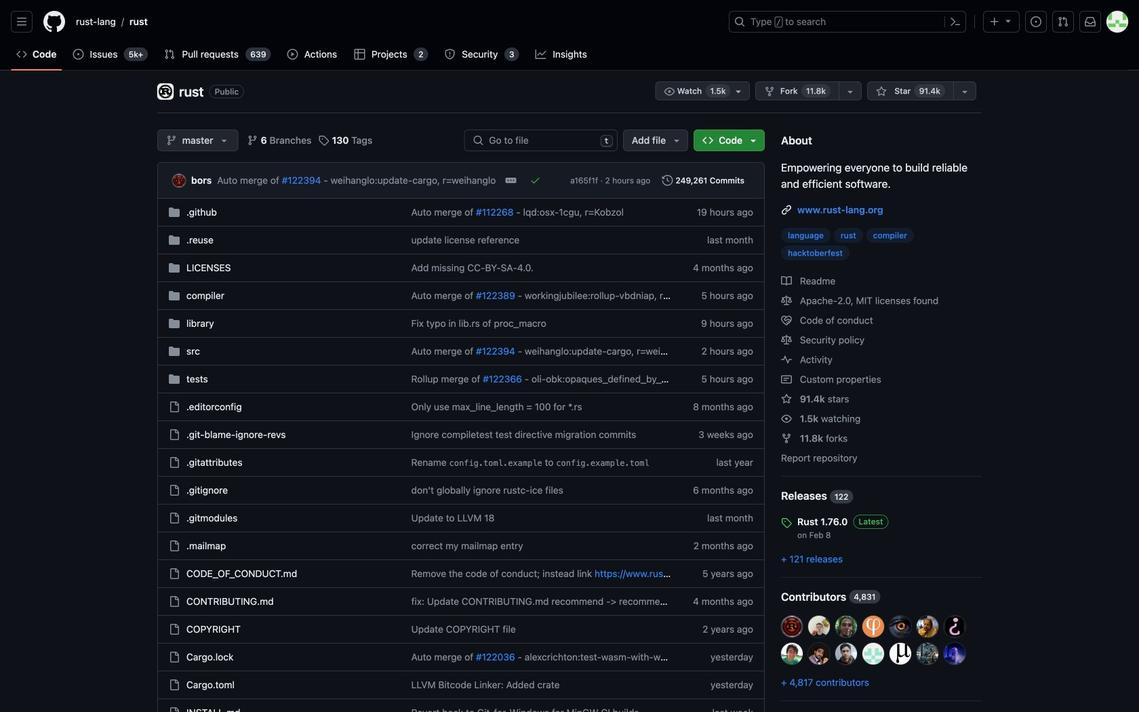 Task type: describe. For each thing, give the bounding box(es) containing it.
Go to file text field
[[489, 130, 595, 151]]

graph image
[[536, 49, 547, 60]]

2 directory image from the top
[[169, 235, 180, 246]]

notifications image
[[1085, 16, 1096, 27]]

plus image
[[990, 16, 1001, 27]]

@veykril image
[[944, 643, 966, 665]]

@matklad image
[[809, 616, 830, 638]]

table image
[[354, 49, 365, 60]]

open commit details image
[[506, 175, 516, 186]]

note image
[[782, 374, 792, 385]]

2 directory image from the top
[[169, 318, 180, 329]]

@manishearth image
[[890, 643, 912, 665]]

git pull request image for issue opened icon
[[1058, 16, 1069, 27]]

see your forks of this repository image
[[845, 86, 856, 97]]

play image
[[287, 49, 298, 60]]

3 directory image from the top
[[169, 290, 180, 301]]

1 horizontal spatial triangle down image
[[1003, 15, 1014, 26]]

2 triangle down image from the left
[[748, 135, 759, 146]]

@bors image
[[782, 616, 803, 638]]

search image
[[473, 135, 484, 146]]

bors image
[[172, 174, 186, 188]]

history image
[[662, 175, 673, 186]]

4 directory image from the top
[[169, 374, 180, 385]]

git pull request image for issue opened image
[[164, 49, 175, 60]]

git branch image
[[247, 135, 258, 146]]

1 directory image from the top
[[169, 207, 180, 218]]

book image
[[782, 276, 792, 287]]

law image
[[782, 335, 792, 346]]

1 directory image from the top
[[169, 263, 180, 273]]

link image
[[782, 205, 792, 215]]

1 vertical spatial repo forked image
[[782, 433, 792, 444]]

@brson image
[[917, 616, 939, 638]]

tag image
[[319, 135, 329, 146]]

owner avatar image
[[157, 83, 174, 100]]

git branch image
[[166, 135, 177, 146]]

@alexcrichton image
[[782, 643, 803, 665]]



Task type: locate. For each thing, give the bounding box(es) containing it.
3 directory image from the top
[[169, 346, 180, 357]]

directory image
[[169, 207, 180, 218], [169, 235, 180, 246], [169, 290, 180, 301]]

code image
[[16, 49, 27, 60], [703, 135, 714, 146]]

issue opened image
[[1031, 16, 1042, 27]]

0 vertical spatial repo forked image
[[765, 86, 775, 97]]

0 horizontal spatial git pull request image
[[164, 49, 175, 60]]

directory image
[[169, 263, 180, 273], [169, 318, 180, 329], [169, 346, 180, 357], [169, 374, 180, 385]]

1 horizontal spatial repo forked image
[[782, 433, 792, 444]]

@bjorn3 image
[[863, 643, 885, 665]]

issue opened image
[[73, 49, 84, 60]]

@guillaumegomez image
[[890, 616, 912, 638]]

0 horizontal spatial triangle down image
[[672, 135, 683, 146]]

1 horizontal spatial triangle down image
[[748, 135, 759, 146]]

91393 users starred this repository element
[[915, 84, 946, 98]]

git pull request image left the notifications icon
[[1058, 16, 1069, 27]]

star image
[[782, 394, 792, 405]]

shield image
[[445, 49, 456, 60]]

command palette image
[[950, 16, 961, 27]]

0 vertical spatial directory image
[[169, 207, 180, 218]]

check image
[[530, 175, 541, 186]]

0 horizontal spatial code image
[[16, 49, 27, 60]]

0 horizontal spatial repo forked image
[[765, 86, 775, 97]]

git pull request image
[[1058, 16, 1069, 27], [164, 49, 175, 60]]

@matthiaskrgr image
[[836, 616, 858, 638]]

triangle down image
[[219, 135, 230, 146], [748, 135, 759, 146]]

commits by bors tooltip
[[191, 173, 212, 188]]

0 vertical spatial code image
[[16, 49, 27, 60]]

star image
[[877, 86, 887, 97]]

add this repository to a list image
[[960, 86, 971, 97]]

1 vertical spatial git pull request image
[[164, 49, 175, 60]]

homepage image
[[43, 11, 65, 33]]

repo forked image
[[765, 86, 775, 97], [782, 433, 792, 444]]

list
[[71, 11, 721, 33]]

@nikomatsakis image
[[836, 643, 858, 665]]

eye image
[[782, 413, 792, 424]]

2 vertical spatial directory image
[[169, 290, 180, 301]]

code of conduct image
[[782, 315, 792, 326]]

1 vertical spatial directory image
[[169, 235, 180, 246]]

0 vertical spatial git pull request image
[[1058, 16, 1069, 27]]

1 triangle down image from the left
[[219, 135, 230, 146]]

git pull request image up owner avatar
[[164, 49, 175, 60]]

0 horizontal spatial triangle down image
[[219, 135, 230, 146]]

@centril image
[[809, 643, 830, 665]]

1 horizontal spatial code image
[[703, 135, 714, 146]]

pulse image
[[782, 354, 792, 365]]

1 vertical spatial code image
[[703, 135, 714, 146]]

0 vertical spatial triangle down image
[[1003, 15, 1014, 26]]

law image
[[782, 295, 792, 306]]

1 horizontal spatial git pull request image
[[1058, 16, 1069, 27]]

triangle down image
[[1003, 15, 1014, 26], [672, 135, 683, 146]]

1 vertical spatial triangle down image
[[672, 135, 683, 146]]

@dylan dpc image
[[917, 643, 939, 665]]

triangle down image up history image at the top of the page
[[672, 135, 683, 146]]

eye image
[[664, 86, 675, 97]]

triangle down image right plus image
[[1003, 15, 1014, 26]]

@oli obk image
[[944, 616, 966, 638]]

tag image
[[782, 518, 792, 528]]

@ralfjung image
[[863, 616, 885, 638]]



Task type: vqa. For each thing, say whether or not it's contained in the screenshot.
the right triangle down icon
yes



